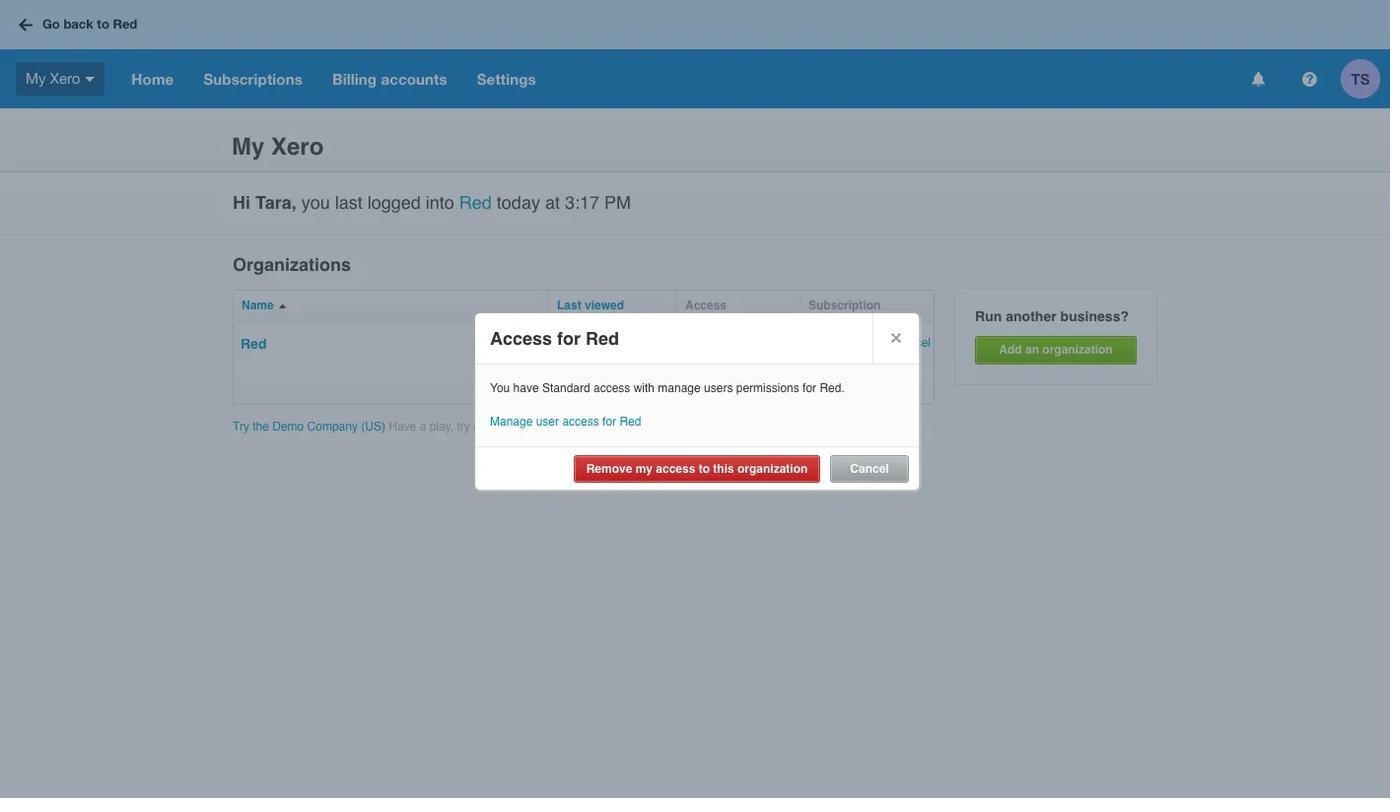 Task type: vqa. For each thing, say whether or not it's contained in the screenshot.
Name
yes



Task type: locate. For each thing, give the bounding box(es) containing it.
1 vertical spatial at
[[591, 336, 601, 350]]

cancel
[[894, 336, 931, 350], [850, 462, 889, 476]]

cancel button
[[850, 462, 889, 476]]

standard
[[542, 382, 590, 395]]

my
[[26, 70, 46, 87], [232, 133, 265, 161]]

svg image inside my xero popup button
[[85, 77, 95, 82]]

1 vertical spatial svg image
[[85, 77, 95, 82]]

0 vertical spatial red link
[[459, 192, 492, 213]]

2 horizontal spatial for
[[803, 382, 817, 395]]

3:17
[[565, 192, 599, 213], [604, 336, 627, 350]]

3:17 right the today
[[565, 192, 599, 213]]

0 horizontal spatial manage
[[490, 415, 533, 429]]

and
[[564, 420, 584, 434]]

1 vertical spatial access
[[562, 415, 599, 429]]

today
[[556, 336, 588, 350]]

access for manage user access for red
[[562, 415, 599, 429]]

1 horizontal spatial manage
[[684, 355, 727, 368]]

svg image
[[1252, 71, 1265, 86], [1302, 71, 1317, 86]]

manage user access for red link
[[490, 415, 641, 429]]

1 vertical spatial 3:17
[[604, 336, 627, 350]]

back
[[64, 16, 93, 32]]

1 vertical spatial users
[[704, 382, 733, 395]]

xero.
[[673, 420, 701, 434]]

logged
[[368, 192, 421, 213]]

manage user access for red
[[490, 415, 641, 429]]

1 horizontal spatial for
[[603, 415, 616, 429]]

svg image down go back to red
[[85, 77, 95, 82]]

an
[[1025, 344, 1039, 357]]

red right into
[[459, 192, 492, 213]]

access for access
[[685, 299, 727, 313]]

svg image
[[19, 18, 33, 31], [85, 77, 95, 82]]

access
[[685, 299, 727, 313], [490, 328, 552, 349]]

1 vertical spatial access
[[490, 328, 552, 349]]

1 horizontal spatial my
[[232, 133, 265, 161]]

users down manage users
[[704, 382, 733, 395]]

0 horizontal spatial 3:17
[[565, 192, 599, 213]]

my xero up tara,
[[232, 133, 324, 161]]

1 vertical spatial my xero
[[232, 133, 324, 161]]

0 horizontal spatial my xero
[[26, 70, 80, 87]]

manage up "manage"
[[684, 355, 727, 368]]

access for access for red
[[490, 328, 552, 349]]

for left red.
[[803, 382, 817, 395]]

red right get
[[620, 415, 641, 429]]

0 vertical spatial for
[[557, 328, 581, 349]]

access right user
[[562, 415, 599, 429]]

try the demo company (us) link
[[233, 420, 389, 434]]

1 horizontal spatial my xero
[[232, 133, 324, 161]]

0 vertical spatial svg image
[[19, 18, 33, 31]]

0 horizontal spatial to
[[97, 16, 109, 32]]

tara,
[[255, 192, 297, 213]]

in
[[808, 355, 817, 368]]

ts banner
[[0, 0, 1390, 108]]

company
[[307, 420, 358, 434]]

for
[[557, 328, 581, 349], [803, 382, 817, 395], [603, 415, 616, 429]]

with left xero.
[[648, 420, 669, 434]]

red link
[[459, 192, 492, 213], [241, 336, 267, 352]]

red link down name link
[[241, 336, 267, 352]]

out
[[473, 420, 490, 434]]

another
[[1006, 308, 1057, 324]]

this
[[713, 462, 734, 476]]

at
[[545, 192, 560, 213], [591, 336, 601, 350]]

0 vertical spatial organization
[[1043, 344, 1113, 357]]

add
[[999, 344, 1022, 357]]

you
[[490, 382, 510, 395]]

red link right into
[[459, 192, 492, 213]]

to left this
[[699, 462, 710, 476]]

0 horizontal spatial my
[[26, 70, 46, 87]]

1 vertical spatial cancel
[[850, 462, 889, 476]]

0 horizontal spatial for
[[557, 328, 581, 349]]

xero
[[50, 70, 80, 87], [271, 133, 324, 161]]

3:17 up shultz
[[604, 336, 627, 350]]

organization right this
[[738, 462, 808, 476]]

today at 3:17 pm by tara shultz
[[556, 336, 648, 368]]

access down shultz
[[594, 382, 630, 395]]

to right back
[[97, 16, 109, 32]]

at right the today
[[545, 192, 560, 213]]

0 vertical spatial manage
[[684, 355, 727, 368]]

0 vertical spatial xero
[[50, 70, 80, 87]]

for right and
[[603, 415, 616, 429]]

shultz
[[599, 355, 632, 368]]

0 vertical spatial my xero
[[26, 70, 80, 87]]

0 vertical spatial my
[[26, 70, 46, 87]]

1 vertical spatial to
[[699, 462, 710, 476]]

0 horizontal spatial svg image
[[1252, 71, 1265, 86]]

svg image left the go
[[19, 18, 33, 31]]

0 horizontal spatial svg image
[[19, 18, 33, 31]]

for up the by
[[557, 328, 581, 349]]

subscription
[[809, 299, 881, 313]]

access
[[594, 382, 630, 395], [562, 415, 599, 429], [656, 462, 696, 476]]

0 horizontal spatial access
[[490, 328, 552, 349]]

1 vertical spatial manage
[[490, 415, 533, 429]]

0 vertical spatial to
[[97, 16, 109, 32]]

2 vertical spatial for
[[603, 415, 616, 429]]

access up have
[[490, 328, 552, 349]]

manage right out
[[490, 415, 533, 429]]

0 horizontal spatial red link
[[241, 336, 267, 352]]

1 horizontal spatial access
[[685, 299, 727, 313]]

users up the permissions at the top right of the page
[[730, 355, 759, 368]]

name link
[[242, 299, 274, 313]]

last viewed
[[557, 299, 624, 313]]

info link
[[865, 336, 884, 350]]

red up shultz
[[586, 328, 619, 349]]

manage
[[684, 355, 727, 368], [490, 415, 533, 429]]

red right back
[[113, 16, 137, 32]]

by
[[556, 355, 570, 368]]

a
[[420, 420, 426, 434]]

2 vertical spatial access
[[656, 462, 696, 476]]

organization down business? at top right
[[1043, 344, 1113, 357]]

info cancel in trial
[[808, 336, 931, 368]]

0 horizontal spatial xero
[[50, 70, 80, 87]]

1 vertical spatial red link
[[241, 336, 267, 352]]

1 horizontal spatial xero
[[271, 133, 324, 161]]

my up hi at the left top
[[232, 133, 265, 161]]

1 horizontal spatial svg image
[[85, 77, 95, 82]]

access right my at the left bottom of page
[[656, 462, 696, 476]]

1 horizontal spatial cancel
[[894, 336, 931, 350]]

xero down go back to red link
[[50, 70, 80, 87]]

access for red
[[490, 328, 619, 349]]

1 vertical spatial organization
[[738, 462, 808, 476]]

demo
[[272, 420, 304, 434]]

1 vertical spatial pm
[[630, 336, 648, 350]]

last
[[557, 299, 581, 313]]

1 horizontal spatial 3:17
[[604, 336, 627, 350]]

hi tara, you last logged into red today at 3:17 pm
[[233, 192, 631, 213]]

at up tara
[[591, 336, 601, 350]]

0 horizontal spatial at
[[545, 192, 560, 213]]

at inside today at 3:17 pm by tara shultz
[[591, 336, 601, 350]]

access up manage users
[[685, 299, 727, 313]]

cancel inside info cancel in trial
[[894, 336, 931, 350]]

1 horizontal spatial at
[[591, 336, 601, 350]]

xero up you
[[271, 133, 324, 161]]

1 vertical spatial xero
[[271, 133, 324, 161]]

organizations
[[233, 254, 351, 275]]

my xero down the go
[[26, 70, 80, 87]]

go
[[42, 16, 60, 32]]

remove
[[586, 462, 632, 476]]

with
[[634, 382, 655, 395], [648, 420, 669, 434]]

familiar
[[607, 420, 645, 434]]

1 horizontal spatial svg image
[[1302, 71, 1317, 86]]

3:17 inside today at 3:17 pm by tara shultz
[[604, 336, 627, 350]]

pm
[[604, 192, 631, 213], [630, 336, 648, 350]]

0 vertical spatial cancel
[[894, 336, 931, 350]]

my down the go
[[26, 70, 46, 87]]

red down name link
[[241, 336, 267, 352]]

with left "manage"
[[634, 382, 655, 395]]

0 vertical spatial users
[[730, 355, 759, 368]]

to
[[97, 16, 109, 32], [699, 462, 710, 476]]

0 vertical spatial at
[[545, 192, 560, 213]]

organization
[[1043, 344, 1113, 357], [738, 462, 808, 476]]

my xero
[[26, 70, 80, 87], [232, 133, 324, 161]]

2 svg image from the left
[[1302, 71, 1317, 86]]

to inside go back to red link
[[97, 16, 109, 32]]

red
[[113, 16, 137, 32], [459, 192, 492, 213], [586, 328, 619, 349], [241, 336, 267, 352], [620, 415, 641, 429]]

users
[[730, 355, 759, 368], [704, 382, 733, 395]]

1 vertical spatial for
[[803, 382, 817, 395]]

1 vertical spatial my
[[232, 133, 265, 161]]

0 vertical spatial access
[[685, 299, 727, 313]]

add an organization link
[[975, 337, 1137, 365]]



Task type: describe. For each thing, give the bounding box(es) containing it.
features
[[518, 420, 561, 434]]

add an organization
[[999, 344, 1113, 357]]

1 svg image from the left
[[1252, 71, 1265, 86]]

info
[[865, 336, 884, 350]]

access for remove my access to this organization
[[656, 462, 696, 476]]

ts
[[1351, 70, 1370, 87]]

try the demo company (us) have a play, try out new features and get familiar with xero.
[[233, 420, 704, 434]]

into
[[426, 192, 454, 213]]

0 vertical spatial access
[[594, 382, 630, 395]]

name
[[242, 299, 274, 313]]

you
[[301, 192, 330, 213]]

pm inside today at 3:17 pm by tara shultz
[[630, 336, 648, 350]]

0 vertical spatial with
[[634, 382, 655, 395]]

have
[[513, 382, 539, 395]]

remove my access to this organization
[[586, 462, 808, 476]]

1 horizontal spatial organization
[[1043, 344, 1113, 357]]

last
[[335, 192, 363, 213]]

1 vertical spatial with
[[648, 420, 669, 434]]

red.
[[820, 382, 845, 395]]

0 vertical spatial pm
[[604, 192, 631, 213]]

the
[[253, 420, 269, 434]]

you have standard access with manage users permissions for red.
[[490, 382, 845, 395]]

have
[[389, 420, 416, 434]]

business?
[[1061, 308, 1129, 324]]

last viewed link
[[557, 299, 624, 313]]

svg image inside go back to red link
[[19, 18, 33, 31]]

1 horizontal spatial red link
[[459, 192, 492, 213]]

0 horizontal spatial organization
[[738, 462, 808, 476]]

viewed
[[585, 299, 624, 313]]

1 horizontal spatial to
[[699, 462, 710, 476]]

manage
[[658, 382, 701, 395]]

remove my access to this organization button
[[586, 462, 808, 476]]

tara
[[573, 355, 596, 368]]

my xero button
[[0, 49, 117, 108]]

trial
[[821, 355, 843, 368]]

new
[[493, 420, 515, 434]]

run another business?
[[975, 308, 1129, 324]]

red inside ts banner
[[113, 16, 137, 32]]

(us)
[[361, 420, 385, 434]]

try
[[233, 420, 249, 434]]

manage for manage users
[[684, 355, 727, 368]]

go back to red link
[[12, 7, 149, 42]]

get
[[587, 420, 604, 434]]

0 horizontal spatial cancel
[[850, 462, 889, 476]]

my inside popup button
[[26, 70, 46, 87]]

user
[[536, 415, 559, 429]]

go back to red
[[42, 16, 137, 32]]

try
[[457, 420, 470, 434]]

manage for manage user access for red
[[490, 415, 533, 429]]

run
[[975, 308, 1002, 324]]

my
[[636, 462, 653, 476]]

my xero inside popup button
[[26, 70, 80, 87]]

play,
[[430, 420, 454, 434]]

today
[[497, 192, 540, 213]]

xero inside popup button
[[50, 70, 80, 87]]

permissions
[[736, 382, 799, 395]]

manage users
[[684, 355, 759, 368]]

0 vertical spatial 3:17
[[565, 192, 599, 213]]

hi
[[233, 192, 250, 213]]

cancel link
[[894, 336, 931, 350]]

ts button
[[1341, 49, 1390, 108]]



